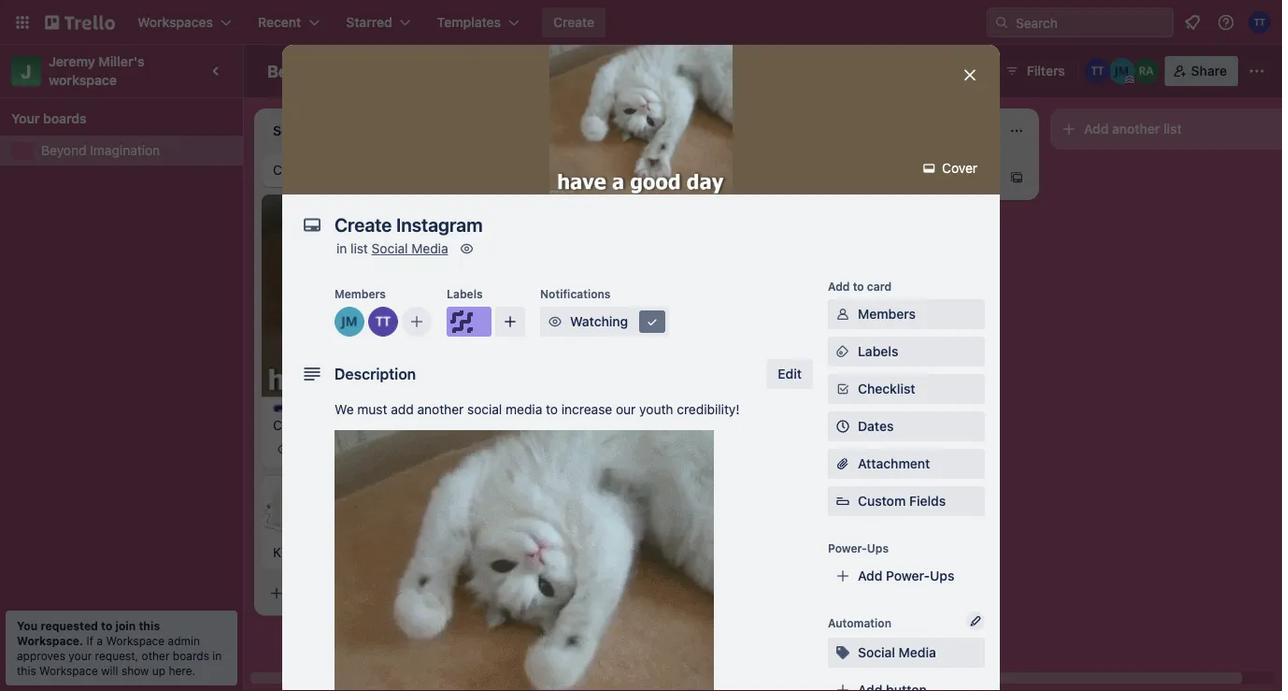 Task type: vqa. For each thing, say whether or not it's contained in the screenshot.
LinkedIn at top
yes



Task type: locate. For each thing, give the bounding box(es) containing it.
1 vertical spatial a
[[320, 585, 327, 601]]

0 vertical spatial add a card
[[557, 466, 624, 481]]

0 horizontal spatial imagination
[[90, 143, 160, 158]]

custom fields button
[[829, 492, 986, 511]]

list
[[1164, 121, 1183, 137], [351, 241, 368, 256]]

social down automation
[[858, 645, 896, 660]]

0 vertical spatial power-
[[829, 541, 868, 555]]

media inside social media button
[[899, 645, 937, 660]]

0 vertical spatial beyond imagination
[[267, 61, 427, 81]]

1 down the instagram at the left bottom of page
[[348, 443, 353, 456]]

if a workspace admin approves your request, other boards in this workspace will show up here.
[[17, 634, 222, 677]]

0 vertical spatial labels
[[447, 287, 483, 300]]

linkedin
[[317, 162, 367, 178]]

card up members link
[[868, 280, 892, 293]]

edit button
[[767, 359, 814, 389]]

custom
[[858, 493, 906, 509]]

jeremy miller (jeremymiller198) image
[[1110, 58, 1136, 84]]

terry turtle (terryturtle) image down the create instagram 'link'
[[445, 438, 468, 460]]

create inside 'link'
[[273, 417, 313, 432]]

dates
[[858, 418, 894, 434]]

0 horizontal spatial sm image
[[643, 312, 662, 331]]

members down add to card
[[858, 306, 916, 322]]

0 horizontal spatial a
[[97, 634, 103, 647]]

social
[[468, 402, 502, 417]]

1 horizontal spatial in
[[337, 241, 347, 256]]

1 vertical spatial list
[[351, 241, 368, 256]]

color: purple, title: none image
[[447, 307, 492, 337]]

cover link
[[915, 153, 989, 183]]

1 horizontal spatial jeremy miller (jeremymiller198) image
[[471, 438, 494, 460]]

1 vertical spatial boards
[[173, 649, 209, 662]]

media
[[412, 241, 448, 256], [899, 645, 937, 660]]

this
[[139, 619, 160, 632], [17, 664, 36, 677]]

add another list button
[[1051, 108, 1283, 150]]

media down the add power-ups link
[[899, 645, 937, 660]]

0 notifications image
[[1182, 11, 1204, 34]]

1 horizontal spatial members
[[858, 306, 916, 322]]

another down ruby anderson (rubyanderson7) icon
[[1113, 121, 1161, 137]]

1 horizontal spatial terry turtle (terryturtle) image
[[684, 420, 707, 442]]

instagram
[[317, 417, 377, 432]]

a right if at the bottom left
[[97, 634, 103, 647]]

workspace
[[106, 634, 165, 647], [39, 664, 98, 677]]

here.
[[169, 664, 196, 677]]

1 vertical spatial media
[[899, 645, 937, 660]]

terry turtle (terryturtle) image left add members to card icon
[[368, 307, 398, 337]]

to right media
[[546, 402, 558, 417]]

media up add members to card icon
[[412, 241, 448, 256]]

1 horizontal spatial to
[[546, 402, 558, 417]]

jeremy miller (jeremymiller198) image up "description"
[[335, 307, 365, 337]]

in inside if a workspace admin approves your request, other boards in this workspace will show up here.
[[213, 649, 222, 662]]

in
[[337, 241, 347, 256], [213, 649, 222, 662]]

to
[[853, 280, 865, 293], [546, 402, 558, 417], [101, 619, 113, 632]]

terry turtle (terryturtle) image
[[1085, 58, 1112, 84], [368, 307, 398, 337]]

1
[[729, 398, 734, 411], [348, 443, 353, 456], [385, 443, 390, 456]]

1 vertical spatial create from template… image
[[479, 586, 494, 601]]

sm image for labels
[[834, 342, 853, 361]]

2 vertical spatial card
[[331, 585, 358, 601]]

beyond inside beyond imagination link
[[41, 143, 87, 158]]

to left join
[[101, 619, 113, 632]]

sm image inside watching button
[[643, 312, 662, 331]]

sm image inside checklist link
[[834, 380, 853, 398]]

0 vertical spatial media
[[412, 241, 448, 256]]

beyond
[[267, 61, 328, 81], [41, 143, 87, 158]]

checklist link
[[829, 374, 986, 404]]

boards right your
[[43, 111, 87, 126]]

1 down the create instagram 'link'
[[385, 443, 390, 456]]

your boards with 1 items element
[[11, 108, 223, 130]]

terry turtle (terryturtle) image
[[1249, 11, 1272, 34], [684, 420, 707, 442], [445, 438, 468, 460]]

watching button
[[540, 307, 670, 337]]

in left social media link
[[337, 241, 347, 256]]

0 horizontal spatial boards
[[43, 111, 87, 126]]

color: purple, title: none image
[[273, 404, 310, 412]]

our
[[616, 402, 636, 417]]

members
[[335, 287, 386, 300], [858, 306, 916, 322]]

a down increase
[[585, 466, 593, 481]]

card down "our"
[[596, 466, 624, 481]]

another right add
[[418, 402, 464, 417]]

customize views image
[[596, 62, 615, 80]]

0 horizontal spatial workspace
[[39, 664, 98, 677]]

0 horizontal spatial power-
[[829, 541, 868, 555]]

create
[[554, 14, 595, 30], [273, 162, 313, 178], [273, 417, 313, 432]]

1 vertical spatial to
[[546, 402, 558, 417]]

power- down custom
[[829, 541, 868, 555]]

jeremy miller (jeremymiller198) image down social at the bottom left of page
[[471, 438, 494, 460]]

this right join
[[139, 619, 160, 632]]

0 horizontal spatial 1
[[348, 443, 353, 456]]

2 horizontal spatial jeremy miller (jeremymiller198) image
[[711, 420, 733, 442]]

add power-ups
[[858, 568, 955, 584]]

0 horizontal spatial to
[[101, 619, 113, 632]]

1 horizontal spatial another
[[1113, 121, 1161, 137]]

add
[[1085, 121, 1109, 137], [829, 280, 850, 293], [557, 466, 582, 481], [858, 568, 883, 584], [292, 585, 316, 601]]

imagination
[[332, 61, 427, 81], [90, 143, 160, 158]]

social
[[372, 241, 408, 256], [858, 645, 896, 660]]

show
[[121, 664, 149, 677]]

primary element
[[0, 0, 1283, 45]]

0 vertical spatial boards
[[43, 111, 87, 126]]

1 horizontal spatial 1
[[385, 443, 390, 456]]

1 vertical spatial add a card
[[292, 585, 358, 601]]

create down color: purple, title: none image
[[273, 417, 313, 432]]

0 vertical spatial another
[[1113, 121, 1161, 137]]

terry turtle (terryturtle) image right open information menu image at top right
[[1249, 11, 1272, 34]]

labels up color: purple, title: none icon
[[447, 287, 483, 300]]

social down create linkedin "link" at the top left of page
[[372, 241, 408, 256]]

sm image down notifications
[[546, 312, 565, 331]]

0 horizontal spatial terry turtle (terryturtle) image
[[368, 307, 398, 337]]

sm image inside watching button
[[546, 312, 565, 331]]

2 horizontal spatial sm image
[[920, 159, 939, 178]]

0 horizontal spatial another
[[418, 402, 464, 417]]

in right the other
[[213, 649, 222, 662]]

0 vertical spatial card
[[868, 280, 892, 293]]

add inside the add power-ups link
[[858, 568, 883, 584]]

checklist
[[858, 381, 916, 396]]

this down approves
[[17, 664, 36, 677]]

0 horizontal spatial this
[[17, 664, 36, 677]]

jeremy miller (jeremymiller198) image down the "credibility!"
[[711, 420, 733, 442]]

add a card button down kickoff meeting link
[[262, 578, 471, 608]]

0 vertical spatial social
[[372, 241, 408, 256]]

ups
[[868, 541, 889, 555], [931, 568, 955, 584]]

1 horizontal spatial sm image
[[834, 305, 853, 324]]

ups down fields
[[931, 568, 955, 584]]

thinking
[[539, 173, 590, 189]]

0 horizontal spatial add a card button
[[262, 578, 471, 608]]

1 vertical spatial create
[[273, 162, 313, 178]]

create instagram
[[273, 417, 377, 432]]

0 horizontal spatial add a card
[[292, 585, 358, 601]]

0 vertical spatial create from template… image
[[1010, 170, 1025, 185]]

boards down admin
[[173, 649, 209, 662]]

0 vertical spatial create
[[554, 14, 595, 30]]

fields
[[910, 493, 946, 509]]

jeremy miller (jeremymiller198) image for middle terry turtle (terryturtle) image
[[711, 420, 733, 442]]

0 vertical spatial in
[[337, 241, 347, 256]]

search image
[[995, 15, 1010, 30]]

1 horizontal spatial beyond imagination
[[267, 61, 427, 81]]

0 vertical spatial add a card button
[[527, 459, 737, 489]]

1 horizontal spatial boards
[[173, 649, 209, 662]]

sm image right edit button
[[834, 342, 853, 361]]

2
[[691, 398, 697, 411]]

ups up add power-ups
[[868, 541, 889, 555]]

create inside create "button"
[[554, 14, 595, 30]]

1 vertical spatial beyond
[[41, 143, 87, 158]]

increase
[[562, 402, 613, 417]]

create left linkedin at the left
[[273, 162, 313, 178]]

1 vertical spatial terry turtle (terryturtle) image
[[368, 307, 398, 337]]

power-ups
[[829, 541, 889, 555]]

2 horizontal spatial a
[[585, 466, 593, 481]]

0 vertical spatial imagination
[[332, 61, 427, 81]]

0 horizontal spatial media
[[412, 241, 448, 256]]

1 vertical spatial social
[[858, 645, 896, 660]]

add a card button down "our"
[[527, 459, 737, 489]]

create for create
[[554, 14, 595, 30]]

thinking link
[[539, 172, 756, 191]]

1 right 2
[[729, 398, 734, 411]]

open information menu image
[[1218, 13, 1236, 32]]

0 horizontal spatial in
[[213, 649, 222, 662]]

0 vertical spatial this
[[139, 619, 160, 632]]

sm image
[[458, 239, 476, 258], [546, 312, 565, 331], [834, 342, 853, 361], [834, 380, 853, 398], [834, 643, 853, 662]]

1 horizontal spatial workspace
[[106, 634, 165, 647]]

a inside if a workspace admin approves your request, other boards in this workspace will show up here.
[[97, 634, 103, 647]]

card
[[868, 280, 892, 293], [596, 466, 624, 481], [331, 585, 358, 601]]

1 vertical spatial this
[[17, 664, 36, 677]]

another inside button
[[1113, 121, 1161, 137]]

jeremy miller (jeremymiller198) image
[[335, 307, 365, 337], [711, 420, 733, 442], [471, 438, 494, 460]]

1 horizontal spatial this
[[139, 619, 160, 632]]

admin
[[168, 634, 200, 647]]

2 vertical spatial create
[[273, 417, 313, 432]]

ruby anderson (rubyanderson7) image
[[1134, 58, 1160, 84]]

sm image inside members link
[[834, 305, 853, 324]]

0 vertical spatial a
[[585, 466, 593, 481]]

1 vertical spatial members
[[858, 306, 916, 322]]

cover
[[939, 160, 978, 176]]

add another list
[[1085, 121, 1183, 137]]

0 vertical spatial workspace
[[106, 634, 165, 647]]

1 horizontal spatial power-
[[887, 568, 931, 584]]

0 vertical spatial terry turtle (terryturtle) image
[[1085, 58, 1112, 84]]

1 vertical spatial imagination
[[90, 143, 160, 158]]

1 horizontal spatial beyond
[[267, 61, 328, 81]]

kickoff
[[273, 544, 315, 560]]

1 vertical spatial ups
[[931, 568, 955, 584]]

a down kickoff meeting on the left bottom
[[320, 585, 327, 601]]

add inside add another list button
[[1085, 121, 1109, 137]]

sm image inside labels "link"
[[834, 342, 853, 361]]

0 horizontal spatial terry turtle (terryturtle) image
[[445, 438, 468, 460]]

0 horizontal spatial ups
[[868, 541, 889, 555]]

power-
[[829, 541, 868, 555], [887, 568, 931, 584]]

list left social media link
[[351, 241, 368, 256]]

dec 31
[[623, 398, 659, 411]]

1 horizontal spatial create from template… image
[[1010, 170, 1025, 185]]

this inside if a workspace admin approves your request, other boards in this workspace will show up here.
[[17, 664, 36, 677]]

create from template… image
[[1010, 170, 1025, 185], [479, 586, 494, 601]]

you
[[17, 619, 38, 632]]

requested
[[41, 619, 98, 632]]

0 vertical spatial list
[[1164, 121, 1183, 137]]

terry turtle (terryturtle) image down the "credibility!"
[[684, 420, 707, 442]]

create inside create linkedin "link"
[[273, 162, 313, 178]]

1 vertical spatial workspace
[[39, 664, 98, 677]]

add a card down kickoff meeting on the left bottom
[[292, 585, 358, 601]]

board link
[[507, 56, 587, 86]]

terry turtle (terryturtle) image left ruby anderson (rubyanderson7) icon
[[1085, 58, 1112, 84]]

beyond inside 'board name' text field
[[267, 61, 328, 81]]

sm image down automation
[[834, 643, 853, 662]]

power- down power-ups at the bottom
[[887, 568, 931, 584]]

1 horizontal spatial card
[[596, 466, 624, 481]]

0 horizontal spatial beyond
[[41, 143, 87, 158]]

in list social media
[[337, 241, 448, 256]]

labels up checklist
[[858, 344, 899, 359]]

1 horizontal spatial list
[[1164, 121, 1183, 137]]

members down "in list social media"
[[335, 287, 386, 300]]

workspace down your
[[39, 664, 98, 677]]

None text field
[[325, 208, 943, 241]]

jeremy miller's workspace
[[49, 54, 148, 88]]

to up members link
[[853, 280, 865, 293]]

1 horizontal spatial imagination
[[332, 61, 427, 81]]

add a card down increase
[[557, 466, 624, 481]]

sm image
[[920, 159, 939, 178], [834, 305, 853, 324], [643, 312, 662, 331]]

1 horizontal spatial ups
[[931, 568, 955, 584]]

beyond imagination
[[267, 61, 427, 81], [41, 143, 160, 158]]

0 horizontal spatial beyond imagination
[[41, 143, 160, 158]]

1 horizontal spatial terry turtle (terryturtle) image
[[1085, 58, 1112, 84]]

sm image right social media link
[[458, 239, 476, 258]]

sm image inside cover link
[[920, 159, 939, 178]]

1 horizontal spatial a
[[320, 585, 327, 601]]

list down the share button
[[1164, 121, 1183, 137]]

1 vertical spatial in
[[213, 649, 222, 662]]

sm image left checklist
[[834, 380, 853, 398]]

Dec 31 checkbox
[[600, 393, 664, 416]]

card down meeting
[[331, 585, 358, 601]]

labels
[[447, 287, 483, 300], [858, 344, 899, 359]]

1 horizontal spatial social
[[858, 645, 896, 660]]

2 vertical spatial to
[[101, 619, 113, 632]]

0 vertical spatial beyond
[[267, 61, 328, 81]]

0 vertical spatial ups
[[868, 541, 889, 555]]

create up board
[[554, 14, 595, 30]]

workspace down join
[[106, 634, 165, 647]]

1 vertical spatial beyond imagination
[[41, 143, 160, 158]]

0 horizontal spatial members
[[335, 287, 386, 300]]

add
[[391, 402, 414, 417]]

add members to card image
[[410, 312, 425, 331]]



Task type: describe. For each thing, give the bounding box(es) containing it.
your
[[69, 649, 92, 662]]

your
[[11, 111, 40, 126]]

0 vertical spatial members
[[335, 287, 386, 300]]

0 horizontal spatial card
[[331, 585, 358, 601]]

description
[[335, 365, 416, 383]]

4
[[557, 398, 565, 411]]

sm image for watching
[[546, 312, 565, 331]]

sm image for cover link
[[920, 159, 939, 178]]

create for create linkedin
[[273, 162, 313, 178]]

have\_a\_good\_day.gif image
[[335, 430, 714, 691]]

social media
[[858, 645, 937, 660]]

credibility!
[[677, 402, 740, 417]]

j
[[21, 60, 31, 82]]

join
[[115, 619, 136, 632]]

notifications
[[540, 287, 611, 300]]

1 vertical spatial power-
[[887, 568, 931, 584]]

1 horizontal spatial add a card button
[[527, 459, 737, 489]]

beyond imagination inside 'board name' text field
[[267, 61, 427, 81]]

jeremy
[[49, 54, 95, 69]]

automation image
[[966, 56, 992, 82]]

create for create instagram
[[273, 417, 313, 432]]

up
[[152, 664, 166, 677]]

to inside you requested to join this workspace.
[[101, 619, 113, 632]]

share button
[[1166, 56, 1239, 86]]

social media link
[[372, 241, 448, 256]]

0 horizontal spatial social
[[372, 241, 408, 256]]

create linkedin
[[273, 162, 367, 178]]

other
[[142, 649, 170, 662]]

sm image for checklist
[[834, 380, 853, 398]]

thoughts
[[557, 162, 609, 175]]

create button
[[542, 7, 606, 37]]

thoughts thinking
[[539, 162, 609, 189]]

2 horizontal spatial card
[[868, 280, 892, 293]]

imagination inside beyond imagination link
[[90, 143, 160, 158]]

your boards
[[11, 111, 87, 126]]

kickoff meeting
[[273, 544, 368, 560]]

labels link
[[829, 337, 986, 367]]

add for add another list button
[[1085, 121, 1109, 137]]

watching
[[570, 314, 629, 329]]

a for add a card button to the right
[[585, 466, 593, 481]]

kickoff meeting link
[[273, 543, 490, 561]]

beyond imagination link
[[41, 141, 232, 160]]

dates button
[[829, 411, 986, 441]]

custom fields
[[858, 493, 946, 509]]

labels inside "link"
[[858, 344, 899, 359]]

2 horizontal spatial 1
[[729, 398, 734, 411]]

create instagram link
[[273, 416, 490, 434]]

create linkedin link
[[273, 161, 490, 180]]

add for add a card button to the bottom
[[292, 585, 316, 601]]

ruby anderson (rubyanderson7) image
[[737, 420, 759, 442]]

1 vertical spatial another
[[418, 402, 464, 417]]

this inside you requested to join this workspace.
[[139, 619, 160, 632]]

2 horizontal spatial to
[[853, 280, 865, 293]]

we must add another social media to increase our youth credibility!
[[335, 402, 740, 417]]

request,
[[95, 649, 139, 662]]

1 vertical spatial card
[[596, 466, 624, 481]]

meeting
[[319, 544, 368, 560]]

0 horizontal spatial create from template… image
[[479, 586, 494, 601]]

jeremy miller (jeremymiller198) image for terry turtle (terryturtle) image to the left
[[471, 438, 494, 460]]

if
[[86, 634, 94, 647]]

imagination inside 'board name' text field
[[332, 61, 427, 81]]

workspace
[[49, 72, 117, 88]]

workspace.
[[17, 634, 83, 647]]

members link
[[829, 299, 986, 329]]

31
[[647, 398, 659, 411]]

edit
[[778, 366, 802, 382]]

dec
[[623, 398, 643, 411]]

you requested to join this workspace.
[[17, 619, 160, 647]]

approves
[[17, 649, 65, 662]]

sm image inside social media button
[[834, 643, 853, 662]]

show menu image
[[1248, 62, 1267, 80]]

1 horizontal spatial add a card
[[557, 466, 624, 481]]

add power-ups link
[[829, 561, 986, 591]]

attachment
[[858, 456, 931, 471]]

0 horizontal spatial list
[[351, 241, 368, 256]]

filters button
[[999, 56, 1071, 86]]

list inside button
[[1164, 121, 1183, 137]]

sm image for members link
[[834, 305, 853, 324]]

will
[[101, 664, 118, 677]]

automation
[[829, 616, 892, 629]]

board
[[539, 63, 576, 79]]

0 horizontal spatial jeremy miller (jeremymiller198) image
[[335, 307, 365, 337]]

color: bold red, title: "thoughts" element
[[539, 161, 609, 175]]

filters
[[1027, 63, 1066, 79]]

media
[[506, 402, 543, 417]]

social media button
[[829, 638, 986, 668]]

attachment button
[[829, 449, 986, 479]]

miller's
[[99, 54, 145, 69]]

share
[[1192, 63, 1228, 79]]

boards inside if a workspace admin approves your request, other boards in this workspace will show up here.
[[173, 649, 209, 662]]

add to card
[[829, 280, 892, 293]]

1 vertical spatial add a card button
[[262, 578, 471, 608]]

social inside button
[[858, 645, 896, 660]]

a for add a card button to the bottom
[[320, 585, 327, 601]]

back to home image
[[45, 7, 115, 37]]

add for add a card button to the right
[[557, 466, 582, 481]]

2 horizontal spatial terry turtle (terryturtle) image
[[1249, 11, 1272, 34]]

0 horizontal spatial labels
[[447, 287, 483, 300]]

Search field
[[1010, 8, 1174, 36]]

Board name text field
[[258, 56, 436, 86]]

we
[[335, 402, 354, 417]]

youth
[[640, 402, 674, 417]]

must
[[358, 402, 388, 417]]



